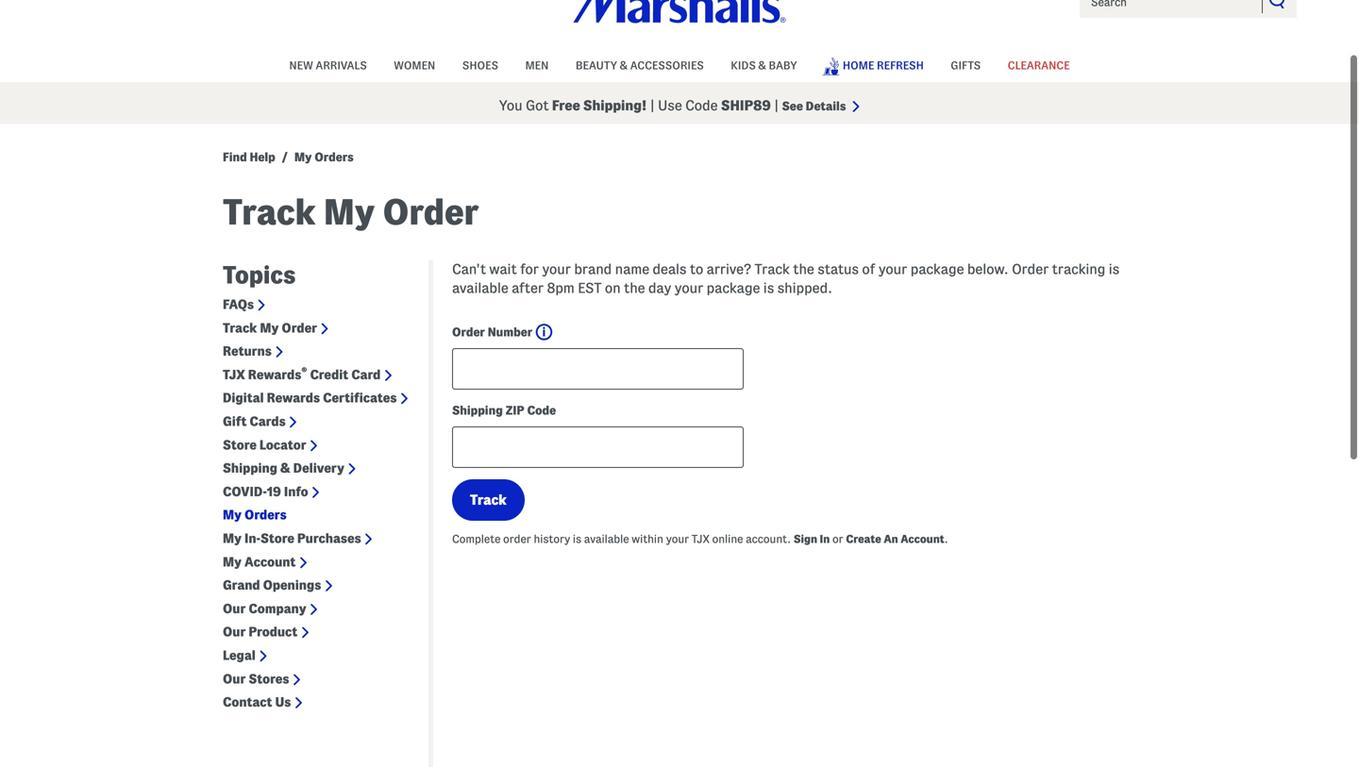 Task type: describe. For each thing, give the bounding box(es) containing it.
2 horizontal spatial is
[[1109, 262, 1120, 277]]

arrive?
[[707, 262, 752, 277]]

0 horizontal spatial my orders link
[[223, 508, 287, 524]]

new arrivals
[[289, 60, 367, 71]]

gift cards link
[[223, 414, 286, 430]]

order up can't
[[383, 193, 479, 231]]

free
[[552, 98, 580, 113]]

in
[[820, 534, 830, 545]]

details
[[806, 100, 847, 113]]

topics faqs track my order returns tjx rewards ® credit card digital rewards certificates gift cards store locator shipping & delivery covid-19 info my orders my in-store purchases my account grand openings our company our product legal our stores contact us
[[223, 262, 397, 710]]

Search text field
[[1078, 0, 1299, 20]]

women link
[[394, 50, 436, 78]]

after
[[512, 280, 544, 296]]

tjx inside topics faqs track my order returns tjx rewards ® credit card digital rewards certificates gift cards store locator shipping & delivery covid-19 info my orders my in-store purchases my account grand openings our company our product legal our stores contact us
[[223, 368, 245, 382]]

order number
[[452, 326, 535, 339]]

in-
[[245, 532, 261, 546]]

name
[[615, 262, 650, 277]]

men
[[525, 60, 549, 71]]

shipped.
[[778, 280, 833, 296]]

deals
[[653, 262, 687, 277]]

gifts
[[951, 60, 981, 71]]

within
[[632, 534, 664, 545]]

shoes link
[[463, 50, 499, 78]]

cards
[[250, 415, 286, 429]]

account.
[[746, 534, 791, 545]]

zip
[[506, 404, 525, 417]]

sign in link
[[794, 534, 830, 545]]

your right of
[[879, 262, 908, 277]]

home refresh
[[843, 60, 924, 71]]

0 vertical spatial the
[[794, 262, 815, 277]]

accessories
[[631, 60, 704, 71]]

gift
[[223, 415, 247, 429]]

of
[[863, 262, 876, 277]]

faqs
[[223, 297, 254, 312]]

history
[[534, 534, 571, 545]]

0 horizontal spatial is
[[573, 534, 582, 545]]

1 horizontal spatial orders
[[315, 151, 354, 164]]

3 our from the top
[[223, 672, 246, 686]]

covid-
[[223, 485, 267, 499]]

number
[[488, 326, 533, 339]]

my down find help / my orders
[[324, 193, 375, 231]]

faqs link
[[223, 297, 254, 313]]

our product link
[[223, 625, 298, 641]]

orders inside topics faqs track my order returns tjx rewards ® credit card digital rewards certificates gift cards store locator shipping & delivery covid-19 info my orders my in-store purchases my account grand openings our company our product legal our stores contact us
[[245, 508, 287, 522]]

legal link
[[223, 648, 256, 664]]

1 horizontal spatial is
[[764, 280, 775, 296]]

product
[[249, 625, 298, 639]]

track my order main content
[[0, 138, 1360, 768]]

help link
[[535, 323, 581, 341]]

purchases
[[297, 532, 361, 546]]

for
[[520, 262, 539, 277]]

track my order link
[[223, 320, 317, 336]]

topics
[[223, 262, 296, 289]]

& for kids
[[759, 60, 767, 71]]

shipping zip code
[[452, 404, 556, 417]]

us
[[275, 696, 291, 710]]

to
[[690, 262, 704, 277]]

wait
[[490, 262, 517, 277]]

8pm
[[547, 280, 575, 296]]

gifts link
[[951, 50, 981, 78]]

credit
[[310, 368, 349, 382]]

certificates
[[323, 391, 397, 405]]

0 vertical spatial my orders link
[[295, 150, 354, 165]]

your up 8pm
[[542, 262, 571, 277]]

locator
[[260, 438, 307, 452]]

my up returns
[[260, 321, 279, 335]]

my in-store purchases link
[[223, 531, 361, 547]]

can't
[[452, 262, 486, 277]]

beauty & accessories
[[576, 60, 704, 71]]

kids & baby
[[731, 60, 798, 71]]

order left number
[[452, 326, 485, 339]]

est
[[578, 280, 602, 296]]

can't wait for your brand name deals to arrive? track the  status of your package below. order tracking is available after 8pm  est on the day your package is shipped.
[[452, 262, 1120, 296]]

my account link
[[223, 555, 296, 570]]

1 horizontal spatial tjx
[[692, 534, 710, 545]]

covid-19 info link
[[223, 484, 308, 500]]

code inside track my order 'main content'
[[527, 404, 556, 417]]

0 horizontal spatial the
[[624, 280, 646, 296]]

0 vertical spatial package
[[911, 262, 965, 277]]

|
[[775, 98, 779, 113]]

menu bar inside banner
[[76, 48, 1284, 82]]

1 vertical spatial available
[[584, 534, 629, 545]]

openings
[[263, 578, 321, 593]]

beauty
[[576, 60, 618, 71]]

ship89
[[721, 98, 772, 113]]

returns link
[[223, 344, 272, 360]]

0 horizontal spatial store
[[223, 438, 257, 452]]

you got free shipping! | use code ship89 | see details
[[499, 98, 849, 113]]

0 vertical spatial track
[[223, 193, 316, 231]]

info
[[284, 485, 308, 499]]

create an account link
[[846, 534, 945, 545]]

1 vertical spatial rewards
[[267, 391, 320, 405]]

shipping!
[[584, 98, 647, 113]]

you
[[499, 98, 523, 113]]

0 vertical spatial rewards
[[248, 368, 302, 382]]

1 horizontal spatial account
[[901, 534, 945, 545]]

or
[[833, 534, 844, 545]]

banner containing you got
[[0, 0, 1360, 124]]

on
[[605, 280, 621, 296]]

Shipping ZIP Code text field
[[452, 427, 744, 468]]

& for beauty
[[620, 60, 628, 71]]



Task type: locate. For each thing, give the bounding box(es) containing it.
None submit
[[1269, 0, 1288, 8], [452, 480, 525, 521], [1269, 0, 1288, 8], [452, 480, 525, 521]]

1 vertical spatial code
[[527, 404, 556, 417]]

your down to
[[675, 280, 704, 296]]

marquee containing you got
[[0, 87, 1360, 124]]

my orders link
[[295, 150, 354, 165], [223, 508, 287, 524]]

refresh
[[877, 60, 924, 71]]

new
[[289, 60, 313, 71]]

1 horizontal spatial &
[[620, 60, 628, 71]]

0 vertical spatial code
[[686, 98, 718, 113]]

0 vertical spatial orders
[[315, 151, 354, 164]]

order inside topics faqs track my order returns tjx rewards ® credit card digital rewards certificates gift cards store locator shipping & delivery covid-19 info my orders my in-store purchases my account grand openings our company our product legal our stores contact us
[[282, 321, 317, 335]]

your
[[542, 262, 571, 277], [879, 262, 908, 277], [675, 280, 704, 296], [666, 534, 689, 545]]

1 vertical spatial shipping
[[223, 461, 278, 476]]

package down arrive?
[[707, 280, 761, 296]]

0 vertical spatial account
[[901, 534, 945, 545]]

1 horizontal spatial the
[[794, 262, 815, 277]]

0 horizontal spatial tjx
[[223, 368, 245, 382]]

1 vertical spatial track
[[755, 262, 790, 277]]

2 vertical spatial track
[[223, 321, 257, 335]]

code right zip
[[527, 404, 556, 417]]

grand
[[223, 578, 260, 593]]

1 horizontal spatial store
[[261, 532, 295, 546]]

track inside topics faqs track my order returns tjx rewards ® credit card digital rewards certificates gift cards store locator shipping & delivery covid-19 info my orders my in-store purchases my account grand openings our company our product legal our stores contact us
[[223, 321, 257, 335]]

0 vertical spatial our
[[223, 602, 246, 616]]

find
[[223, 151, 247, 164]]

1 vertical spatial my orders link
[[223, 508, 287, 524]]

0 vertical spatial shipping
[[452, 404, 503, 417]]

site search search field
[[1078, 0, 1299, 20]]

men link
[[525, 50, 549, 78]]

account up the grand openings link
[[245, 555, 296, 569]]

1 horizontal spatial shipping
[[452, 404, 503, 417]]

shipping left zip
[[452, 404, 503, 417]]

available inside the can't wait for your brand name deals to arrive? track the  status of your package below. order tracking is available after 8pm  est on the day your package is shipped.
[[452, 280, 509, 296]]

1 vertical spatial tjx
[[692, 534, 710, 545]]

marshalls home image
[[574, 0, 786, 23]]

home refresh link
[[823, 48, 924, 81]]

order inside the can't wait for your brand name deals to arrive? track the  status of your package below. order tracking is available after 8pm  est on the day your package is shipped.
[[1012, 262, 1049, 277]]

2 vertical spatial our
[[223, 672, 246, 686]]

is right tracking
[[1109, 262, 1120, 277]]

day
[[649, 280, 672, 296]]

1 vertical spatial package
[[707, 280, 761, 296]]

the up shipped.
[[794, 262, 815, 277]]

track my order
[[223, 193, 479, 231]]

1 our from the top
[[223, 602, 246, 616]]

digital
[[223, 391, 264, 405]]

order
[[383, 193, 479, 231], [1012, 262, 1049, 277], [282, 321, 317, 335], [452, 326, 485, 339]]

below.
[[968, 262, 1009, 277]]

rewards
[[248, 368, 302, 382], [267, 391, 320, 405]]

help inside 'link'
[[555, 326, 581, 339]]

see details link
[[782, 100, 861, 113]]

1 horizontal spatial code
[[686, 98, 718, 113]]

1 vertical spatial account
[[245, 555, 296, 569]]

0 vertical spatial available
[[452, 280, 509, 296]]

available down can't
[[452, 280, 509, 296]]

track up shipped.
[[755, 262, 790, 277]]

the down name at the top left of page
[[624, 280, 646, 296]]

& right kids
[[759, 60, 767, 71]]

order right the below. at the right of the page
[[1012, 262, 1049, 277]]

your right within
[[666, 534, 689, 545]]

my left the in-
[[223, 532, 242, 546]]

is right history on the bottom left of page
[[573, 534, 582, 545]]

account inside topics faqs track my order returns tjx rewards ® credit card digital rewards certificates gift cards store locator shipping & delivery covid-19 info my orders my in-store purchases my account grand openings our company our product legal our stores contact us
[[245, 555, 296, 569]]

rewards down 'returns' link
[[248, 368, 302, 382]]

got
[[526, 98, 549, 113]]

the
[[794, 262, 815, 277], [624, 280, 646, 296]]

store up my account link at the bottom left of page
[[261, 532, 295, 546]]

& inside topics faqs track my order returns tjx rewards ® credit card digital rewards certificates gift cards store locator shipping & delivery covid-19 info my orders my in-store purchases my account grand openings our company our product legal our stores contact us
[[280, 461, 291, 476]]

rewards down ®
[[267, 391, 320, 405]]

.
[[945, 534, 949, 545]]

& inside beauty & accessories link
[[620, 60, 628, 71]]

baby
[[769, 60, 798, 71]]

code
[[686, 98, 718, 113], [527, 404, 556, 417]]

store down gift on the bottom left
[[223, 438, 257, 452]]

our down legal link
[[223, 672, 246, 686]]

stores
[[249, 672, 289, 686]]

our
[[223, 602, 246, 616], [223, 625, 246, 639], [223, 672, 246, 686]]

account right an
[[901, 534, 945, 545]]

our stores link
[[223, 672, 289, 688]]

0 vertical spatial is
[[1109, 262, 1120, 277]]

| use
[[651, 98, 683, 113]]

contact
[[223, 696, 272, 710]]

contact us link
[[223, 695, 291, 711]]

my right /
[[295, 151, 312, 164]]

2 our from the top
[[223, 625, 246, 639]]

1 vertical spatial is
[[764, 280, 775, 296]]

kids
[[731, 60, 756, 71]]

0 horizontal spatial account
[[245, 555, 296, 569]]

menu bar containing new arrivals
[[76, 48, 1284, 82]]

an
[[884, 534, 899, 545]]

none text field inside track my order 'main content'
[[452, 348, 744, 390]]

0 horizontal spatial shipping
[[223, 461, 278, 476]]

0 vertical spatial store
[[223, 438, 257, 452]]

help down 8pm
[[555, 326, 581, 339]]

banner
[[0, 0, 1360, 124]]

0 horizontal spatial code
[[527, 404, 556, 417]]

tjx up digital
[[223, 368, 245, 382]]

available
[[452, 280, 509, 296], [584, 534, 629, 545]]

1 vertical spatial store
[[261, 532, 295, 546]]

store locator link
[[223, 438, 307, 453]]

available left within
[[584, 534, 629, 545]]

clearance link
[[1008, 50, 1071, 78]]

new arrivals link
[[289, 50, 367, 78]]

shipping up covid-
[[223, 461, 278, 476]]

legal
[[223, 649, 256, 663]]

home
[[843, 60, 875, 71]]

help left /
[[250, 151, 276, 164]]

marquee
[[0, 87, 1360, 124]]

track down faqs link
[[223, 321, 257, 335]]

None text field
[[452, 348, 744, 390]]

orders
[[315, 151, 354, 164], [245, 508, 287, 522]]

our down grand
[[223, 602, 246, 616]]

& right beauty
[[620, 60, 628, 71]]

brand
[[575, 262, 612, 277]]

my orders link up the in-
[[223, 508, 287, 524]]

complete order history is available within your tjx online account. sign in or create an account .
[[452, 534, 949, 545]]

orders right /
[[315, 151, 354, 164]]

1 horizontal spatial my orders link
[[295, 150, 354, 165]]

company
[[249, 602, 307, 616]]

digital rewards certificates link
[[223, 391, 397, 407]]

see
[[782, 100, 804, 113]]

track
[[223, 193, 316, 231], [755, 262, 790, 277], [223, 321, 257, 335]]

2 horizontal spatial &
[[759, 60, 767, 71]]

track down /
[[223, 193, 316, 231]]

my down covid-
[[223, 508, 242, 522]]

women
[[394, 60, 436, 71]]

0 horizontal spatial available
[[452, 280, 509, 296]]

1 horizontal spatial help
[[555, 326, 581, 339]]

grand openings link
[[223, 578, 321, 594]]

my orders link right /
[[295, 150, 354, 165]]

1 horizontal spatial package
[[911, 262, 965, 277]]

kids & baby link
[[731, 50, 798, 78]]

0 horizontal spatial help
[[250, 151, 276, 164]]

help
[[250, 151, 276, 164], [555, 326, 581, 339]]

order
[[503, 534, 531, 545]]

code right | use at the top
[[686, 98, 718, 113]]

0 horizontal spatial package
[[707, 280, 761, 296]]

find help / my orders
[[223, 151, 354, 164]]

delivery
[[293, 461, 345, 476]]

sign
[[794, 534, 818, 545]]

0 vertical spatial help
[[250, 151, 276, 164]]

1 horizontal spatial available
[[584, 534, 629, 545]]

orders down covid-19 info link
[[245, 508, 287, 522]]

2 vertical spatial is
[[573, 534, 582, 545]]

& down locator
[[280, 461, 291, 476]]

account
[[901, 534, 945, 545], [245, 555, 296, 569]]

0 vertical spatial tjx
[[223, 368, 245, 382]]

tjx
[[223, 368, 245, 382], [692, 534, 710, 545]]

1 vertical spatial help
[[555, 326, 581, 339]]

®
[[302, 366, 307, 377]]

& inside kids & baby link
[[759, 60, 767, 71]]

/
[[282, 151, 288, 164]]

card
[[351, 368, 381, 382]]

our company link
[[223, 601, 307, 617]]

package
[[911, 262, 965, 277], [707, 280, 761, 296]]

0 horizontal spatial &
[[280, 461, 291, 476]]

1 vertical spatial our
[[223, 625, 246, 639]]

my up grand
[[223, 555, 242, 569]]

tjx left online
[[692, 534, 710, 545]]

shipping
[[452, 404, 503, 417], [223, 461, 278, 476]]

shipping inside topics faqs track my order returns tjx rewards ® credit card digital rewards certificates gift cards store locator shipping & delivery covid-19 info my orders my in-store purchases my account grand openings our company our product legal our stores contact us
[[223, 461, 278, 476]]

is left shipped.
[[764, 280, 775, 296]]

tracking
[[1053, 262, 1106, 277]]

1 vertical spatial the
[[624, 280, 646, 296]]

arrivals
[[316, 60, 367, 71]]

clearance
[[1008, 60, 1071, 71]]

menu bar
[[76, 48, 1284, 82]]

our up the legal
[[223, 625, 246, 639]]

order up ®
[[282, 321, 317, 335]]

track inside the can't wait for your brand name deals to arrive? track the  status of your package below. order tracking is available after 8pm  est on the day your package is shipped.
[[755, 262, 790, 277]]

package left the below. at the right of the page
[[911, 262, 965, 277]]

0 horizontal spatial orders
[[245, 508, 287, 522]]

create
[[846, 534, 882, 545]]

1 vertical spatial orders
[[245, 508, 287, 522]]

&
[[620, 60, 628, 71], [759, 60, 767, 71], [280, 461, 291, 476]]



Task type: vqa. For each thing, say whether or not it's contained in the screenshot.
middle Reveal Designer
no



